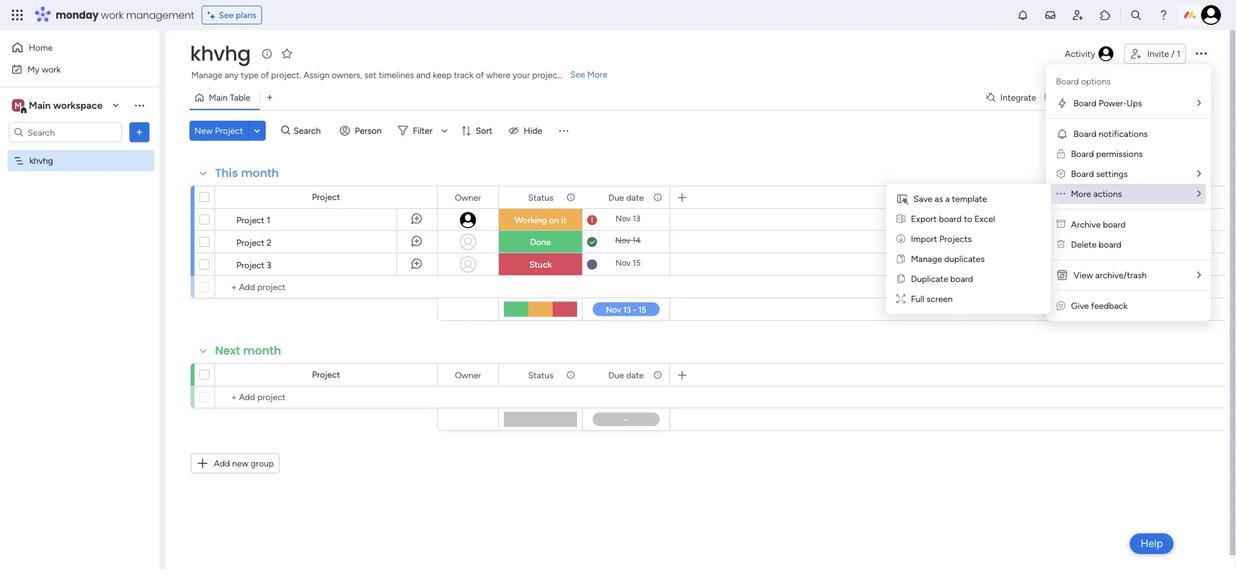 Task type: vqa. For each thing, say whether or not it's contained in the screenshot.
khvhg
yes



Task type: locate. For each thing, give the bounding box(es) containing it.
see for see more
[[570, 69, 585, 80]]

v2 duplicate 2 outline image
[[898, 274, 905, 284]]

my
[[28, 64, 40, 74]]

khvhg up any
[[190, 40, 251, 68]]

board for board settings
[[1071, 169, 1094, 179]]

save as a template image
[[896, 193, 909, 205]]

dapulse admin menu image
[[1057, 169, 1066, 179]]

sort
[[476, 125, 493, 136]]

1 date from the top
[[627, 192, 644, 203]]

new
[[232, 458, 249, 469]]

new
[[195, 125, 213, 136]]

0 vertical spatial due
[[609, 192, 624, 203]]

board notifications image
[[1056, 128, 1069, 140]]

see more
[[570, 69, 608, 80]]

duplicates
[[945, 254, 985, 264]]

1 vertical spatial owner field
[[452, 368, 484, 382]]

0 horizontal spatial more
[[588, 69, 608, 80]]

1 right "/"
[[1177, 48, 1181, 59]]

main inside workspace selection element
[[29, 99, 51, 111]]

nov 14
[[616, 235, 641, 246]]

v2 search image
[[281, 124, 291, 138]]

board options
[[1056, 76, 1111, 87]]

workspace options image
[[133, 99, 146, 111]]

2 vertical spatial nov
[[616, 258, 631, 268]]

nov for nov 15
[[616, 258, 631, 268]]

management
[[126, 8, 194, 22]]

see
[[219, 10, 234, 20], [570, 69, 585, 80]]

person button
[[335, 121, 389, 141]]

template
[[952, 194, 987, 204]]

board down board options
[[1074, 98, 1097, 109]]

board up board power-ups image
[[1056, 76, 1079, 87]]

project
[[532, 70, 561, 80]]

3 nov from the top
[[616, 258, 631, 268]]

1 due date from the top
[[609, 192, 644, 203]]

main
[[209, 92, 228, 103], [29, 99, 51, 111]]

Due date field
[[606, 190, 647, 204], [606, 368, 647, 382]]

2 date from the top
[[627, 370, 644, 380]]

work inside button
[[42, 64, 61, 74]]

nov
[[616, 214, 631, 224], [616, 235, 631, 246], [616, 258, 631, 268]]

list arrow image for board settings
[[1198, 169, 1202, 178]]

1 vertical spatial due
[[609, 370, 624, 380]]

1 horizontal spatial manage
[[911, 254, 942, 264]]

1 vertical spatial due date
[[609, 370, 644, 380]]

due
[[609, 192, 624, 203], [609, 370, 624, 380]]

activity
[[1065, 48, 1096, 59]]

board down the duplicates
[[951, 274, 974, 284]]

1 status from the top
[[528, 192, 554, 203]]

board for board options
[[1056, 76, 1079, 87]]

see for see plans
[[219, 10, 234, 20]]

due date for first due date field
[[609, 192, 644, 203]]

khvhg field
[[187, 40, 254, 68]]

1 vertical spatial khvhg
[[29, 155, 53, 166]]

view archive/trash image
[[1056, 269, 1069, 281]]

workspace selection element
[[12, 98, 104, 114]]

0 vertical spatial list arrow image
[[1198, 169, 1202, 178]]

0 vertical spatial due date
[[609, 192, 644, 203]]

plans
[[236, 10, 257, 20]]

manage down import
[[911, 254, 942, 264]]

khvhg
[[190, 40, 251, 68], [29, 155, 53, 166]]

0 vertical spatial owner field
[[452, 190, 484, 204]]

1 horizontal spatial khvhg
[[190, 40, 251, 68]]

integrate
[[1001, 92, 1037, 103]]

import from excel template outline image
[[897, 214, 906, 224]]

v2 done deadline image
[[587, 236, 597, 248]]

notifications image
[[1017, 9, 1030, 21]]

0 horizontal spatial see
[[219, 10, 234, 20]]

0 vertical spatial owner
[[455, 192, 481, 203]]

more right more dots "icon"
[[1071, 189, 1092, 199]]

2 vertical spatial list arrow image
[[1198, 271, 1202, 280]]

2 nov from the top
[[616, 235, 631, 246]]

main inside button
[[209, 92, 228, 103]]

track
[[454, 70, 474, 80]]

menu
[[1046, 64, 1212, 321]]

3 list arrow image from the top
[[1198, 271, 1202, 280]]

nov for nov 14
[[616, 235, 631, 246]]

manage left any
[[191, 70, 223, 80]]

hide
[[524, 125, 542, 136]]

search everything image
[[1130, 9, 1143, 21]]

month
[[241, 165, 279, 181], [243, 343, 281, 359]]

home
[[29, 42, 53, 53]]

0 horizontal spatial 1
[[267, 215, 270, 225]]

add view image
[[267, 93, 272, 102]]

0 vertical spatial manage
[[191, 70, 223, 80]]

1 vertical spatial owner
[[455, 370, 481, 380]]

workspace
[[53, 99, 103, 111]]

2 of from the left
[[476, 70, 484, 80]]

2
[[267, 237, 272, 248]]

filter button
[[393, 121, 452, 141]]

board right 'dapulse admin menu' icon
[[1071, 169, 1094, 179]]

0 vertical spatial status
[[528, 192, 554, 203]]

more
[[588, 69, 608, 80], [1071, 189, 1092, 199]]

of right track
[[476, 70, 484, 80]]

group
[[251, 458, 274, 469]]

2 due date from the top
[[609, 370, 644, 380]]

0 vertical spatial khvhg
[[190, 40, 251, 68]]

hide button
[[504, 121, 550, 141]]

nov for nov 13
[[616, 214, 631, 224]]

owner
[[455, 192, 481, 203], [455, 370, 481, 380]]

1 nov from the top
[[616, 214, 631, 224]]

1 horizontal spatial 1
[[1177, 48, 1181, 59]]

angle down image
[[254, 126, 260, 135]]

full
[[911, 294, 925, 304]]

board for board notifications
[[1074, 129, 1097, 139]]

1 of from the left
[[261, 70, 269, 80]]

v2 duplicate o image
[[897, 254, 905, 264]]

see inside "button"
[[219, 10, 234, 20]]

board for duplicate
[[951, 274, 974, 284]]

more right project
[[588, 69, 608, 80]]

0 vertical spatial month
[[241, 165, 279, 181]]

work for monday
[[101, 8, 124, 22]]

1 vertical spatial see
[[570, 69, 585, 80]]

0 horizontal spatial of
[[261, 70, 269, 80]]

option
[[0, 149, 159, 152]]

main right workspace icon
[[29, 99, 51, 111]]

1 horizontal spatial of
[[476, 70, 484, 80]]

working on it
[[515, 215, 567, 225]]

1 vertical spatial month
[[243, 343, 281, 359]]

dapulse archived image
[[1057, 219, 1066, 230]]

any
[[225, 70, 239, 80]]

Owner field
[[452, 190, 484, 204], [452, 368, 484, 382]]

workspace image
[[12, 99, 24, 112]]

column information image
[[566, 192, 576, 202], [566, 370, 576, 380], [653, 370, 663, 380]]

board
[[939, 214, 962, 224], [1103, 219, 1126, 230], [1099, 239, 1122, 250], [951, 274, 974, 284]]

help image
[[1158, 9, 1170, 21]]

this
[[215, 165, 238, 181]]

my work
[[28, 64, 61, 74]]

date for first due date field
[[627, 192, 644, 203]]

board up delete board
[[1103, 219, 1126, 230]]

1 horizontal spatial main
[[209, 92, 228, 103]]

1 status field from the top
[[525, 190, 557, 204]]

menu image
[[557, 124, 570, 137]]

khvhg down 'search in workspace' field
[[29, 155, 53, 166]]

date for second due date field from the top
[[627, 370, 644, 380]]

main left table at left top
[[209, 92, 228, 103]]

board power-ups
[[1074, 98, 1143, 109]]

project.
[[271, 70, 301, 80]]

board right v2 permission outline image
[[1071, 149, 1094, 159]]

1 list arrow image from the top
[[1198, 169, 1202, 178]]

v2 user feedback image
[[1057, 301, 1066, 311]]

next month
[[215, 343, 281, 359]]

1 vertical spatial manage
[[911, 254, 942, 264]]

automate
[[1131, 92, 1170, 103]]

2 status from the top
[[528, 370, 554, 380]]

project inside button
[[215, 125, 243, 136]]

view archive/trash
[[1074, 270, 1147, 281]]

list arrow image for more actions
[[1198, 189, 1202, 198]]

0 horizontal spatial main
[[29, 99, 51, 111]]

see right project
[[570, 69, 585, 80]]

nov left 14
[[616, 235, 631, 246]]

work
[[101, 8, 124, 22], [42, 64, 61, 74]]

nov left the 13
[[616, 214, 631, 224]]

board right board notifications "image"
[[1074, 129, 1097, 139]]

board left to at top
[[939, 214, 962, 224]]

main workspace
[[29, 99, 103, 111]]

khvhg inside "list box"
[[29, 155, 53, 166]]

0 vertical spatial more
[[588, 69, 608, 80]]

1 vertical spatial list arrow image
[[1198, 189, 1202, 198]]

import
[[911, 234, 938, 244]]

1 vertical spatial date
[[627, 370, 644, 380]]

0 horizontal spatial manage
[[191, 70, 223, 80]]

0 vertical spatial see
[[219, 10, 234, 20]]

nov 13
[[616, 214, 641, 224]]

2 list arrow image from the top
[[1198, 189, 1202, 198]]

0 vertical spatial status field
[[525, 190, 557, 204]]

0 vertical spatial nov
[[616, 214, 631, 224]]

0 vertical spatial 1
[[1177, 48, 1181, 59]]

main for main workspace
[[29, 99, 51, 111]]

1 horizontal spatial more
[[1071, 189, 1092, 199]]

work right "monday"
[[101, 8, 124, 22]]

Search in workspace field
[[26, 125, 104, 139]]

1 horizontal spatial work
[[101, 8, 124, 22]]

1 up 2
[[267, 215, 270, 225]]

arrow down image
[[437, 123, 452, 138]]

1 vertical spatial status field
[[525, 368, 557, 382]]

1 vertical spatial more
[[1071, 189, 1092, 199]]

khvhg list box
[[0, 148, 159, 340]]

0 horizontal spatial work
[[42, 64, 61, 74]]

1 vertical spatial nov
[[616, 235, 631, 246]]

0 vertical spatial work
[[101, 8, 124, 22]]

3
[[267, 260, 272, 270]]

1 vertical spatial due date field
[[606, 368, 647, 382]]

delete
[[1071, 239, 1097, 250]]

table
[[230, 92, 250, 103]]

due date
[[609, 192, 644, 203], [609, 370, 644, 380]]

board for archive
[[1103, 219, 1126, 230]]

new project button
[[190, 121, 248, 141]]

manage any type of project. assign owners, set timelines and keep track of where your project stands.
[[191, 70, 591, 80]]

board permissions
[[1071, 149, 1143, 159]]

0 vertical spatial due date field
[[606, 190, 647, 204]]

0 horizontal spatial khvhg
[[29, 155, 53, 166]]

next
[[215, 343, 240, 359]]

Status field
[[525, 190, 557, 204], [525, 368, 557, 382]]

invite members image
[[1072, 9, 1085, 21]]

keep
[[433, 70, 452, 80]]

1 horizontal spatial see
[[570, 69, 585, 80]]

1 vertical spatial work
[[42, 64, 61, 74]]

power-
[[1099, 98, 1127, 109]]

set
[[365, 70, 377, 80]]

month right this
[[241, 165, 279, 181]]

v2 permission outline image
[[1058, 149, 1065, 159]]

work right my
[[42, 64, 61, 74]]

1 vertical spatial status
[[528, 370, 554, 380]]

list arrow image
[[1198, 169, 1202, 178], [1198, 189, 1202, 198], [1198, 271, 1202, 280]]

apps image
[[1100, 9, 1112, 21]]

month right next
[[243, 343, 281, 359]]

nov left 15
[[616, 258, 631, 268]]

v2 overdue deadline image
[[587, 214, 597, 226]]

0 vertical spatial date
[[627, 192, 644, 203]]

see left "plans"
[[219, 10, 234, 20]]

board down archive board
[[1099, 239, 1122, 250]]

of right type
[[261, 70, 269, 80]]

board for export
[[939, 214, 962, 224]]



Task type: describe. For each thing, give the bounding box(es) containing it.
add new group button
[[191, 453, 280, 473]]

2 owner field from the top
[[452, 368, 484, 382]]

sort button
[[456, 121, 500, 141]]

done
[[530, 237, 551, 247]]

m
[[14, 100, 22, 111]]

help button
[[1130, 534, 1174, 554]]

collapse board header image
[[1198, 93, 1208, 103]]

board settings
[[1071, 169, 1128, 179]]

Search field
[[291, 122, 328, 139]]

nov 15
[[616, 258, 641, 268]]

permissions
[[1097, 149, 1143, 159]]

stands.
[[563, 70, 591, 80]]

main table
[[209, 92, 250, 103]]

autopilot image
[[1115, 89, 1126, 105]]

dapulse integrations image
[[986, 93, 996, 102]]

and
[[416, 70, 431, 80]]

/
[[1172, 48, 1175, 59]]

board for board power-ups
[[1074, 98, 1097, 109]]

to
[[964, 214, 973, 224]]

add
[[214, 458, 230, 469]]

ups
[[1127, 98, 1143, 109]]

1 due from the top
[[609, 192, 624, 203]]

more dots image
[[1057, 189, 1066, 199]]

main table button
[[190, 88, 260, 108]]

settings
[[1097, 169, 1128, 179]]

1 owner field from the top
[[452, 190, 484, 204]]

my work button
[[8, 59, 134, 79]]

1 owner from the top
[[455, 192, 481, 203]]

type
[[241, 70, 259, 80]]

delete board
[[1071, 239, 1122, 250]]

it
[[561, 215, 567, 225]]

+ Add project text field
[[221, 280, 432, 295]]

archive
[[1071, 219, 1101, 230]]

1 due date field from the top
[[606, 190, 647, 204]]

column information image
[[653, 192, 663, 202]]

board for delete
[[1099, 239, 1122, 250]]

work for my
[[42, 64, 61, 74]]

export board to excel
[[911, 214, 996, 224]]

see more link
[[569, 68, 609, 81]]

assign
[[304, 70, 330, 80]]

add new group
[[214, 458, 274, 469]]

This month field
[[212, 165, 282, 181]]

activity button
[[1060, 44, 1120, 64]]

stuck
[[529, 259, 552, 270]]

save as a template
[[914, 194, 987, 204]]

as
[[935, 194, 944, 204]]

monday
[[56, 8, 99, 22]]

board for board permissions
[[1071, 149, 1094, 159]]

project 1
[[236, 215, 270, 225]]

manage for manage duplicates
[[911, 254, 942, 264]]

2 due from the top
[[609, 370, 624, 380]]

screen
[[927, 294, 953, 304]]

board power-ups image
[[1056, 97, 1069, 109]]

more actions
[[1071, 189, 1122, 199]]

column information image for this month
[[566, 192, 576, 202]]

show board description image
[[260, 48, 275, 60]]

projects
[[940, 234, 972, 244]]

invite / 1
[[1148, 48, 1181, 59]]

view
[[1074, 270, 1094, 281]]

actions
[[1094, 189, 1122, 199]]

column information image for next month
[[653, 370, 663, 380]]

options image
[[1194, 46, 1209, 61]]

inbox image
[[1045, 9, 1057, 21]]

duplicate
[[911, 274, 949, 284]]

board notifications
[[1074, 129, 1148, 139]]

13
[[633, 214, 641, 224]]

move to image
[[897, 234, 906, 244]]

main for main table
[[209, 92, 228, 103]]

import projects
[[911, 234, 972, 244]]

month for next month
[[243, 343, 281, 359]]

list arrow image
[[1198, 99, 1202, 108]]

+ Add project text field
[[221, 390, 432, 405]]

this month
[[215, 165, 279, 181]]

give
[[1071, 301, 1089, 311]]

manage duplicates
[[911, 254, 985, 264]]

project 2
[[236, 237, 272, 248]]

home button
[[8, 38, 134, 58]]

month for this month
[[241, 165, 279, 181]]

archive/trash
[[1096, 270, 1147, 281]]

archive board
[[1071, 219, 1126, 230]]

2 owner from the top
[[455, 370, 481, 380]]

2 status field from the top
[[525, 368, 557, 382]]

excel
[[975, 214, 996, 224]]

menu containing board options
[[1046, 64, 1212, 321]]

feedback
[[1092, 301, 1128, 311]]

select product image
[[11, 9, 24, 21]]

invite / 1 button
[[1125, 44, 1187, 64]]

gary orlando image
[[1202, 5, 1222, 25]]

options image
[[133, 126, 146, 139]]

export
[[911, 214, 937, 224]]

timelines
[[379, 70, 414, 80]]

Next month field
[[212, 343, 284, 359]]

filter
[[413, 125, 433, 136]]

full screen
[[911, 294, 953, 304]]

2 due date field from the top
[[606, 368, 647, 382]]

list arrow image for view archive/trash
[[1198, 271, 1202, 280]]

15
[[633, 258, 641, 268]]

help
[[1141, 537, 1163, 550]]

person
[[355, 125, 382, 136]]

1 inside invite / 1 button
[[1177, 48, 1181, 59]]

new project
[[195, 125, 243, 136]]

save
[[914, 194, 933, 204]]

v2 delete line image
[[1057, 239, 1066, 250]]

1 vertical spatial 1
[[267, 215, 270, 225]]

due date for second due date field from the top
[[609, 370, 644, 380]]

more inside see more link
[[588, 69, 608, 80]]

v2 fullscreen slim image
[[897, 294, 906, 304]]

manage for manage any type of project. assign owners, set timelines and keep track of where your project stands.
[[191, 70, 223, 80]]

working
[[515, 215, 547, 225]]

see plans
[[219, 10, 257, 20]]

add to favorites image
[[281, 47, 293, 60]]

a
[[946, 194, 950, 204]]

notifications
[[1099, 129, 1148, 139]]

on
[[549, 215, 559, 225]]



